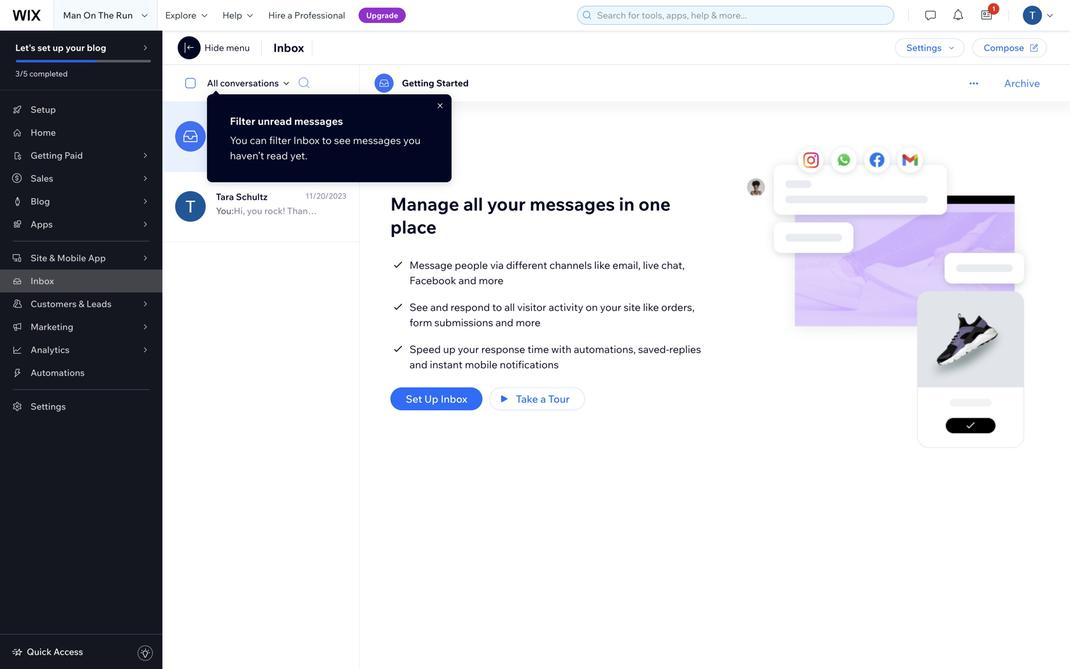 Task type: vqa. For each thing, say whether or not it's contained in the screenshot.
"&" in customers & leads Dropdown Button
yes



Task type: describe. For each thing, give the bounding box(es) containing it.
like inside message people via different channels like email, live chat, facebook and more
[[595, 259, 611, 271]]

your inside sidebar element
[[66, 42, 85, 53]]

with
[[552, 343, 572, 356]]

sidebar element
[[0, 31, 163, 669]]

compose
[[984, 42, 1025, 53]]

a for tour
[[541, 393, 546, 405]]

now
[[332, 121, 347, 131]]

hide menu button up all at the left
[[178, 36, 250, 59]]

home link
[[0, 121, 163, 144]]

setup
[[31, 104, 56, 115]]

email,
[[613, 259, 641, 271]]

place
[[391, 216, 437, 238]]

activity
[[549, 301, 584, 314]]

conversations
[[220, 77, 279, 89]]

mobile
[[465, 358, 498, 371]]

explore
[[165, 10, 196, 21]]

1 button
[[973, 0, 1001, 31]]

app
[[88, 252, 106, 264]]

& for customers
[[79, 298, 85, 309]]

to inside filter unread messages you can filter inbox to see messages you haven't read yet.
[[322, 134, 332, 147]]

automations,
[[574, 343, 636, 356]]

archive
[[1005, 77, 1041, 90]]

all
[[207, 77, 218, 89]]

quick access button
[[11, 646, 83, 658]]

your for manage
[[487, 193, 526, 215]]

customers
[[31, 298, 77, 309]]

your inside see and respond to all visitor activity on your site like orders, form submissions and more
[[600, 301, 622, 314]]

completed
[[29, 69, 68, 78]]

message
[[410, 259, 453, 271]]

replies
[[670, 343, 701, 356]]

submissions
[[435, 316, 493, 329]]

man on the run
[[63, 10, 133, 21]]

inbox link
[[0, 270, 163, 293]]

help
[[223, 10, 242, 21]]

tara schultz image
[[175, 191, 206, 222]]

sales button
[[0, 167, 163, 190]]

archive link
[[1005, 77, 1041, 90]]

haven't
[[230, 149, 264, 162]]

yet.
[[290, 149, 308, 162]]

up for speed up your response time with automations, saved-replies and instant mobile notifications
[[443, 343, 456, 356]]

sales
[[31, 173, 53, 184]]

mobile
[[57, 252, 86, 264]]

blog button
[[0, 190, 163, 213]]

settings button
[[895, 38, 965, 57]]

0 vertical spatial started
[[437, 77, 469, 89]]

take a tour
[[516, 393, 570, 405]]

different
[[506, 259, 548, 271]]

one
[[639, 193, 671, 215]]

site
[[31, 252, 47, 264]]

3/5 completed
[[15, 69, 68, 78]]

0 vertical spatial messages
[[294, 115, 343, 127]]

your for speed
[[458, 343, 479, 356]]

messages inside manage all your messages in one place
[[530, 193, 615, 215]]

see
[[334, 134, 351, 147]]

all conversations
[[207, 77, 279, 89]]

getting started image
[[175, 121, 206, 152]]

getting paid
[[31, 150, 83, 161]]

orders,
[[662, 301, 695, 314]]

set for set up your inbox
[[216, 135, 230, 146]]

and up response
[[496, 316, 514, 329]]

let's
[[15, 42, 35, 53]]

more inside message people via different channels like email, live chat, facebook and more
[[479, 274, 504, 287]]

menu
[[226, 42, 250, 53]]

analytics
[[31, 344, 70, 355]]

channels
[[550, 259, 592, 271]]

manage all your messages in one place
[[391, 193, 671, 238]]

settings inside button
[[907, 42, 942, 53]]

inbox down hire
[[274, 40, 304, 55]]

instant
[[430, 358, 463, 371]]

read
[[267, 149, 288, 162]]

form
[[410, 316, 432, 329]]

like inside see and respond to all visitor activity on your site like orders, form submissions and more
[[643, 301, 659, 314]]

man
[[63, 10, 81, 21]]

facebook
[[410, 274, 456, 287]]

your for set
[[245, 135, 264, 146]]

you
[[403, 134, 421, 147]]

Search for tools, apps, help & more... field
[[593, 6, 890, 24]]

analytics button
[[0, 338, 163, 361]]

a for professional
[[288, 10, 293, 21]]

hire a professional link
[[261, 0, 353, 31]]

customers & leads
[[31, 298, 112, 309]]

you:
[[216, 205, 234, 216]]

getting paid button
[[0, 144, 163, 167]]

automations
[[31, 367, 85, 378]]

response
[[482, 343, 526, 356]]

apps button
[[0, 213, 163, 236]]

respond
[[451, 301, 490, 314]]



Task type: locate. For each thing, give the bounding box(es) containing it.
filter
[[269, 134, 291, 147]]

1 horizontal spatial like
[[643, 301, 659, 314]]

0 horizontal spatial like
[[595, 259, 611, 271]]

0 horizontal spatial set
[[216, 135, 230, 146]]

1
[[993, 5, 996, 13]]

quick
[[27, 646, 52, 657]]

& for site
[[49, 252, 55, 264]]

up up haven't
[[232, 135, 243, 146]]

more inside see and respond to all visitor activity on your site like orders, form submissions and more
[[516, 316, 541, 329]]

1 vertical spatial started
[[250, 121, 282, 132]]

like right "site"
[[643, 301, 659, 314]]

0 horizontal spatial started
[[250, 121, 282, 132]]

0 vertical spatial getting
[[402, 77, 435, 89]]

1 horizontal spatial settings
[[907, 42, 942, 53]]

filter
[[230, 115, 256, 127]]

inbox
[[274, 40, 304, 55], [294, 134, 320, 147], [266, 135, 289, 146], [31, 275, 54, 286], [441, 393, 468, 405]]

None checkbox
[[178, 76, 207, 91]]

set up inbox
[[406, 393, 468, 405]]

marketing button
[[0, 315, 163, 338]]

1 horizontal spatial started
[[437, 77, 469, 89]]

people
[[455, 259, 488, 271]]

automations link
[[0, 361, 163, 384]]

like
[[595, 259, 611, 271], [643, 301, 659, 314]]

marketing
[[31, 321, 73, 332]]

1 vertical spatial getting
[[216, 121, 248, 132]]

0 vertical spatial &
[[49, 252, 55, 264]]

0 vertical spatial to
[[322, 134, 332, 147]]

1 vertical spatial settings
[[31, 401, 66, 412]]

paid
[[64, 150, 83, 161]]

1 horizontal spatial up
[[232, 135, 243, 146]]

can
[[250, 134, 267, 147]]

0 horizontal spatial more
[[479, 274, 504, 287]]

up for set up your inbox
[[232, 135, 243, 146]]

0 horizontal spatial a
[[288, 10, 293, 21]]

11/20/2023
[[306, 191, 347, 201]]

0 horizontal spatial settings
[[31, 401, 66, 412]]

inbox down site
[[31, 275, 54, 286]]

upgrade button
[[359, 8, 406, 23]]

1 vertical spatial a
[[541, 393, 546, 405]]

set left up
[[406, 393, 422, 405]]

up right the set
[[53, 42, 64, 53]]

your up mobile
[[458, 343, 479, 356]]

1 vertical spatial messages
[[353, 134, 401, 147]]

getting inside getting paid dropdown button
[[31, 150, 62, 161]]

getting
[[402, 77, 435, 89], [216, 121, 248, 132], [31, 150, 62, 161]]

run
[[116, 10, 133, 21]]

1 horizontal spatial set
[[406, 393, 422, 405]]

hire
[[268, 10, 286, 21]]

1 vertical spatial to
[[493, 301, 502, 314]]

1 vertical spatial all
[[505, 301, 515, 314]]

a right hire
[[288, 10, 293, 21]]

getting started up set up your inbox
[[216, 121, 282, 132]]

set for set up inbox
[[406, 393, 422, 405]]

set
[[37, 42, 51, 53]]

messages left in
[[530, 193, 615, 215]]

more down via
[[479, 274, 504, 287]]

messages right see
[[353, 134, 401, 147]]

2 horizontal spatial getting
[[402, 77, 435, 89]]

2 horizontal spatial up
[[443, 343, 456, 356]]

to right 'respond'
[[493, 301, 502, 314]]

to left see
[[322, 134, 332, 147]]

all right manage at the left of the page
[[464, 193, 483, 215]]

2 vertical spatial messages
[[530, 193, 615, 215]]

inbox right up
[[441, 393, 468, 405]]

hide menu button down help
[[205, 42, 250, 54]]

speed up your response time with automations, saved-replies and instant mobile notifications
[[410, 343, 701, 371]]

hire a professional
[[268, 10, 345, 21]]

set
[[216, 135, 230, 146], [406, 393, 422, 405]]

& inside site & mobile app 'dropdown button'
[[49, 252, 55, 264]]

getting started right getting started image
[[402, 77, 469, 89]]

your right "on"
[[600, 301, 622, 314]]

your up haven't
[[245, 135, 264, 146]]

0 horizontal spatial messages
[[294, 115, 343, 127]]

chat,
[[662, 259, 685, 271]]

a left tour
[[541, 393, 546, 405]]

hide menu
[[205, 42, 250, 53]]

your up via
[[487, 193, 526, 215]]

0 horizontal spatial &
[[49, 252, 55, 264]]

schultz
[[236, 191, 268, 202]]

home
[[31, 127, 56, 138]]

0 vertical spatial settings
[[907, 42, 942, 53]]

0 horizontal spatial up
[[53, 42, 64, 53]]

settings inside sidebar element
[[31, 401, 66, 412]]

and inside speed up your response time with automations, saved-replies and instant mobile notifications
[[410, 358, 428, 371]]

& right site
[[49, 252, 55, 264]]

let's set up your blog
[[15, 42, 106, 53]]

0 vertical spatial all
[[464, 193, 483, 215]]

your
[[66, 42, 85, 53], [245, 135, 264, 146], [487, 193, 526, 215], [600, 301, 622, 314], [458, 343, 479, 356]]

all left visitor
[[505, 301, 515, 314]]

a
[[288, 10, 293, 21], [541, 393, 546, 405]]

all inside manage all your messages in one place
[[464, 193, 483, 215]]

a inside button
[[541, 393, 546, 405]]

your inside speed up your response time with automations, saved-replies and instant mobile notifications
[[458, 343, 479, 356]]

notifications
[[500, 358, 559, 371]]

site & mobile app button
[[0, 247, 163, 270]]

take
[[516, 393, 538, 405]]

all inside see and respond to all visitor activity on your site like orders, form submissions and more
[[505, 301, 515, 314]]

started
[[437, 77, 469, 89], [250, 121, 282, 132]]

tara
[[216, 191, 234, 202]]

the
[[98, 10, 114, 21]]

blog
[[31, 196, 50, 207]]

messages up see
[[294, 115, 343, 127]]

up inside sidebar element
[[53, 42, 64, 53]]

inbox inside button
[[441, 393, 468, 405]]

& left leads
[[79, 298, 85, 309]]

1 vertical spatial like
[[643, 301, 659, 314]]

and down people
[[459, 274, 477, 287]]

1 vertical spatial up
[[232, 135, 243, 146]]

message people via different channels like email, live chat, facebook and more
[[410, 259, 685, 287]]

1 vertical spatial &
[[79, 298, 85, 309]]

settings link
[[0, 395, 163, 418]]

1 vertical spatial set
[[406, 393, 422, 405]]

inbox up yet.
[[294, 134, 320, 147]]

to inside see and respond to all visitor activity on your site like orders, form submissions and more
[[493, 301, 502, 314]]

set inside button
[[406, 393, 422, 405]]

1 horizontal spatial getting
[[216, 121, 248, 132]]

1 vertical spatial getting started
[[216, 121, 282, 132]]

site & mobile app
[[31, 252, 106, 264]]

professional
[[295, 10, 345, 21]]

and right see
[[431, 301, 449, 314]]

0 horizontal spatial all
[[464, 193, 483, 215]]

up
[[53, 42, 64, 53], [232, 135, 243, 146], [443, 343, 456, 356]]

2 vertical spatial up
[[443, 343, 456, 356]]

more down visitor
[[516, 316, 541, 329]]

1 horizontal spatial getting started
[[402, 77, 469, 89]]

up inside speed up your response time with automations, saved-replies and instant mobile notifications
[[443, 343, 456, 356]]

your left blog
[[66, 42, 85, 53]]

hide
[[205, 42, 224, 53]]

set down filter
[[216, 135, 230, 146]]

upgrade
[[366, 11, 398, 20]]

2 vertical spatial getting
[[31, 150, 62, 161]]

compose button
[[973, 38, 1048, 57]]

time
[[528, 343, 549, 356]]

set up inbox button
[[391, 387, 483, 410]]

0 vertical spatial more
[[479, 274, 504, 287]]

up up instant at left
[[443, 343, 456, 356]]

see and respond to all visitor activity on your site like orders, form submissions and more
[[410, 301, 695, 329]]

0 horizontal spatial getting started
[[216, 121, 282, 132]]

1 horizontal spatial all
[[505, 301, 515, 314]]

take a tour button
[[489, 387, 585, 410]]

0 vertical spatial up
[[53, 42, 64, 53]]

and inside message people via different channels like email, live chat, facebook and more
[[459, 274, 477, 287]]

inbox inside filter unread messages you can filter inbox to see messages you haven't read yet.
[[294, 134, 320, 147]]

getting up you
[[216, 121, 248, 132]]

0 vertical spatial a
[[288, 10, 293, 21]]

2 horizontal spatial messages
[[530, 193, 615, 215]]

setup link
[[0, 98, 163, 121]]

tara schultz
[[216, 191, 268, 202]]

3/5
[[15, 69, 28, 78]]

getting right getting started image
[[402, 77, 435, 89]]

getting started image
[[375, 74, 394, 93]]

help button
[[215, 0, 261, 31]]

blog
[[87, 42, 106, 53]]

filter unread messages you can filter inbox to see messages you haven't read yet.
[[230, 115, 421, 162]]

&
[[49, 252, 55, 264], [79, 298, 85, 309]]

inbox up read
[[266, 135, 289, 146]]

access
[[54, 646, 83, 657]]

tour
[[549, 393, 570, 405]]

live
[[643, 259, 659, 271]]

1 horizontal spatial a
[[541, 393, 546, 405]]

0 horizontal spatial to
[[322, 134, 332, 147]]

0 vertical spatial set
[[216, 135, 230, 146]]

customers & leads button
[[0, 293, 163, 315]]

1 vertical spatial more
[[516, 316, 541, 329]]

set up your inbox
[[216, 135, 289, 146]]

see
[[410, 301, 428, 314]]

your inside manage all your messages in one place
[[487, 193, 526, 215]]

in
[[619, 193, 635, 215]]

1 horizontal spatial more
[[516, 316, 541, 329]]

quick access
[[27, 646, 83, 657]]

apps
[[31, 219, 53, 230]]

speed
[[410, 343, 441, 356]]

0 horizontal spatial getting
[[31, 150, 62, 161]]

1 horizontal spatial messages
[[353, 134, 401, 147]]

manage
[[391, 193, 460, 215]]

like left email,
[[595, 259, 611, 271]]

0 vertical spatial getting started
[[402, 77, 469, 89]]

you
[[230, 134, 248, 147]]

and
[[459, 274, 477, 287], [431, 301, 449, 314], [496, 316, 514, 329], [410, 358, 428, 371]]

& inside customers & leads dropdown button
[[79, 298, 85, 309]]

settings
[[907, 42, 942, 53], [31, 401, 66, 412]]

and down speed
[[410, 358, 428, 371]]

unread
[[258, 115, 292, 127]]

getting down home
[[31, 150, 62, 161]]

inbox inside sidebar element
[[31, 275, 54, 286]]

0 vertical spatial like
[[595, 259, 611, 271]]

1 horizontal spatial &
[[79, 298, 85, 309]]

1 horizontal spatial to
[[493, 301, 502, 314]]



